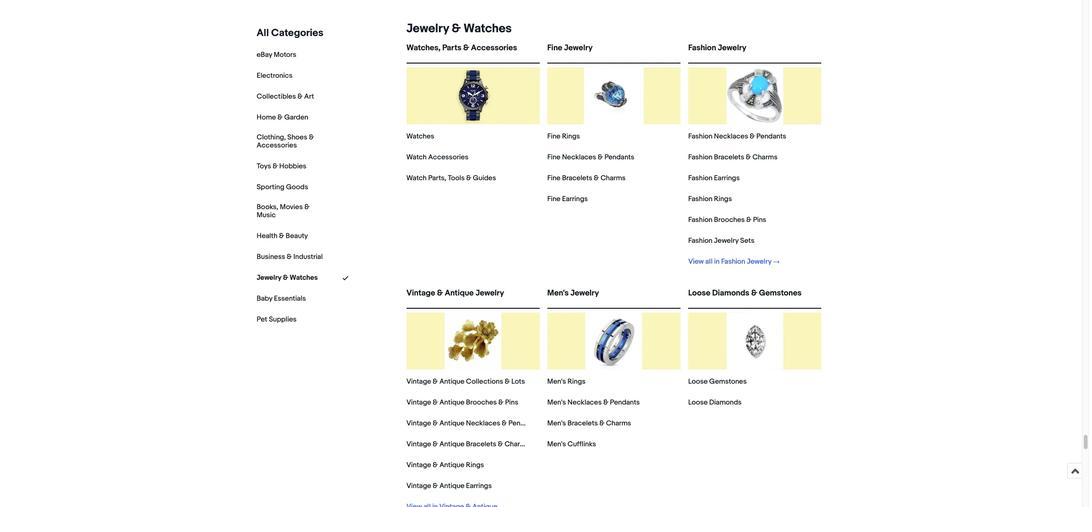 Task type: locate. For each thing, give the bounding box(es) containing it.
fashion brooches & pins link
[[689, 215, 767, 224]]

1 vintage from the top
[[407, 288, 436, 298]]

2 watch from the top
[[407, 174, 427, 183]]

2 vertical spatial loose
[[689, 398, 708, 407]]

& inside clothing, shoes & accessories
[[309, 133, 314, 142]]

watch down watches link
[[407, 153, 427, 162]]

men's cufflinks
[[548, 440, 596, 449]]

health
[[257, 231, 278, 240]]

0 vertical spatial accessories
[[471, 43, 518, 53]]

1 vertical spatial brooches
[[466, 398, 497, 407]]

2 horizontal spatial earrings
[[715, 174, 740, 183]]

pendants down lots
[[509, 419, 539, 428]]

pendants up fine bracelets & charms link
[[605, 153, 635, 162]]

loose down loose gemstones link
[[689, 398, 708, 407]]

men's jewelry link
[[548, 288, 681, 306]]

electronics link
[[257, 71, 293, 80]]

bracelets
[[715, 153, 745, 162], [562, 174, 593, 183], [568, 419, 598, 428], [466, 440, 497, 449]]

0 horizontal spatial watches
[[290, 273, 318, 282]]

2 fine from the top
[[548, 132, 561, 141]]

motors
[[274, 50, 296, 59]]

fine for fine necklaces & pendants
[[548, 153, 561, 162]]

toys
[[257, 162, 271, 171]]

bracelets up the fine earrings link
[[562, 174, 593, 183]]

1 men's from the top
[[548, 288, 569, 298]]

antique inside vintage & antique jewelry link
[[445, 288, 474, 298]]

men's necklaces & pendants link
[[548, 398, 640, 407]]

earrings down fashion bracelets & charms link
[[715, 174, 740, 183]]

supplies
[[269, 315, 297, 324]]

pendants for men's necklaces & pendants
[[610, 398, 640, 407]]

1 vertical spatial jewelry & watches link
[[257, 273, 318, 282]]

men's for men's rings
[[548, 377, 566, 386]]

0 vertical spatial earrings
[[715, 174, 740, 183]]

1 horizontal spatial earrings
[[562, 194, 588, 203]]

bracelets for fashion
[[715, 153, 745, 162]]

fashion jewelry link
[[689, 43, 822, 61]]

2 loose from the top
[[689, 377, 708, 386]]

earrings for fashion earrings
[[715, 174, 740, 183]]

watch parts, tools & guides
[[407, 174, 496, 183]]

fashion for fashion jewelry
[[689, 43, 717, 53]]

vintage & antique bracelets & charms
[[407, 440, 530, 449]]

pendants up fashion bracelets & charms
[[757, 132, 787, 141]]

jewelry & watches link up watches, parts & accessories
[[403, 21, 512, 36]]

pet supplies
[[257, 315, 297, 324]]

books, movies & music link
[[257, 202, 323, 219]]

diamonds down view all in fashion jewelry
[[713, 288, 750, 298]]

rings for men's rings
[[568, 377, 586, 386]]

pins down lots
[[505, 398, 519, 407]]

pet
[[257, 315, 267, 324]]

vintage & antique collections & lots link
[[407, 377, 525, 386]]

1 horizontal spatial accessories
[[429, 153, 469, 162]]

accessories for clothing, shoes & accessories
[[257, 141, 297, 150]]

men's for men's necklaces & pendants
[[548, 398, 566, 407]]

electronics
[[257, 71, 293, 80]]

business
[[257, 252, 285, 261]]

watches
[[464, 21, 512, 36], [407, 132, 435, 141], [290, 273, 318, 282]]

home
[[257, 113, 276, 122]]

diamonds down loose gemstones link
[[710, 398, 742, 407]]

3 fine from the top
[[548, 153, 561, 162]]

0 vertical spatial brooches
[[715, 215, 745, 224]]

pins
[[754, 215, 767, 224], [505, 398, 519, 407]]

loose down the view
[[689, 288, 711, 298]]

earrings
[[715, 174, 740, 183], [562, 194, 588, 203], [466, 481, 492, 490]]

music
[[257, 210, 276, 219]]

fine rings
[[548, 132, 580, 141]]

brooches up fashion jewelry sets in the right top of the page
[[715, 215, 745, 224]]

1 vertical spatial accessories
[[257, 141, 297, 150]]

5 fine from the top
[[548, 194, 561, 203]]

0 vertical spatial diamonds
[[713, 288, 750, 298]]

vintage for vintage & antique bracelets & charms
[[407, 440, 432, 449]]

4 vintage from the top
[[407, 419, 432, 428]]

0 horizontal spatial pins
[[505, 398, 519, 407]]

loose up loose diamonds link
[[689, 377, 708, 386]]

jewelry & watches link down business & industrial link
[[257, 273, 318, 282]]

watch parts, tools & guides link
[[407, 174, 496, 183]]

necklaces up fine bracelets & charms link
[[562, 153, 597, 162]]

necklaces up fashion bracelets & charms
[[715, 132, 749, 141]]

0 vertical spatial loose
[[689, 288, 711, 298]]

rings down the 'vintage & antique bracelets & charms' link
[[466, 461, 484, 470]]

watches up watches, parts & accessories link
[[464, 21, 512, 36]]

watches, parts & accessories image
[[445, 67, 502, 124]]

home & garden link
[[257, 113, 308, 122]]

beauty
[[286, 231, 308, 240]]

watches down industrial
[[290, 273, 318, 282]]

jewelry & watches down business & industrial link
[[257, 273, 318, 282]]

necklaces up men's bracelets & charms
[[568, 398, 602, 407]]

brooches down collections
[[466, 398, 497, 407]]

0 vertical spatial watch
[[407, 153, 427, 162]]

fashion rings
[[689, 194, 733, 203]]

0 horizontal spatial accessories
[[257, 141, 297, 150]]

vintage & antique brooches & pins link
[[407, 398, 519, 407]]

loose for loose gemstones
[[689, 377, 708, 386]]

hobbies
[[280, 162, 307, 171]]

1 vertical spatial loose
[[689, 377, 708, 386]]

5 vintage from the top
[[407, 440, 432, 449]]

diamonds for loose diamonds & gemstones
[[713, 288, 750, 298]]

accessories for watches, parts & accessories
[[471, 43, 518, 53]]

view all in fashion jewelry link
[[689, 257, 780, 266]]

categories
[[271, 27, 324, 39]]

loose
[[689, 288, 711, 298], [689, 377, 708, 386], [689, 398, 708, 407]]

1 fine from the top
[[548, 43, 563, 53]]

toys & hobbies
[[257, 162, 307, 171]]

pins up sets
[[754, 215, 767, 224]]

rings up fine necklaces & pendants link
[[562, 132, 580, 141]]

3 men's from the top
[[548, 398, 566, 407]]

all
[[706, 257, 713, 266]]

& inside books, movies & music
[[305, 202, 310, 211]]

rings for fine rings
[[562, 132, 580, 141]]

loose gemstones
[[689, 377, 747, 386]]

5 men's from the top
[[548, 440, 566, 449]]

1 vertical spatial watch
[[407, 174, 427, 183]]

vintage for vintage & antique jewelry
[[407, 288, 436, 298]]

pendants up men's bracelets & charms link
[[610, 398, 640, 407]]

earrings down fine bracelets & charms link
[[562, 194, 588, 203]]

1 vertical spatial pins
[[505, 398, 519, 407]]

watches, parts & accessories link
[[407, 43, 540, 61]]

2 horizontal spatial watches
[[464, 21, 512, 36]]

1 horizontal spatial pins
[[754, 215, 767, 224]]

fashion for fashion earrings
[[689, 174, 713, 183]]

watch accessories
[[407, 153, 469, 162]]

pendants for fashion necklaces & pendants
[[757, 132, 787, 141]]

fine for fine rings
[[548, 132, 561, 141]]

accessories
[[471, 43, 518, 53], [257, 141, 297, 150], [429, 153, 469, 162]]

0 vertical spatial watches
[[464, 21, 512, 36]]

rings up fashion brooches & pins
[[715, 194, 733, 203]]

loose diamonds & gemstones link
[[689, 288, 822, 306]]

jewelry & watches up watches, parts & accessories
[[407, 21, 512, 36]]

1 vertical spatial watches
[[407, 132, 435, 141]]

fashion necklaces & pendants link
[[689, 132, 787, 141]]

0 vertical spatial pins
[[754, 215, 767, 224]]

rings up men's necklaces & pendants
[[568, 377, 586, 386]]

bracelets up cufflinks
[[568, 419, 598, 428]]

1 vertical spatial gemstones
[[710, 377, 747, 386]]

watch
[[407, 153, 427, 162], [407, 174, 427, 183]]

accessories up watch parts, tools & guides
[[429, 153, 469, 162]]

men's rings link
[[548, 377, 586, 386]]

fine necklaces & pendants link
[[548, 153, 635, 162]]

1 horizontal spatial gemstones
[[760, 288, 802, 298]]

pendants
[[757, 132, 787, 141], [605, 153, 635, 162], [610, 398, 640, 407], [509, 419, 539, 428]]

toys & hobbies link
[[257, 162, 307, 171]]

loose for loose diamonds & gemstones
[[689, 288, 711, 298]]

home & garden
[[257, 113, 308, 122]]

vintage
[[407, 288, 436, 298], [407, 377, 432, 386], [407, 398, 432, 407], [407, 419, 432, 428], [407, 440, 432, 449], [407, 461, 432, 470], [407, 481, 432, 490]]

vintage & antique rings link
[[407, 461, 484, 470]]

antique for collections
[[440, 377, 465, 386]]

fashion for fashion bracelets & charms
[[689, 153, 713, 162]]

7 vintage from the top
[[407, 481, 432, 490]]

0 vertical spatial jewelry & watches link
[[403, 21, 512, 36]]

rings for fashion rings
[[715, 194, 733, 203]]

6 vintage from the top
[[407, 461, 432, 470]]

fashion jewelry
[[689, 43, 747, 53]]

antique for rings
[[440, 461, 465, 470]]

fine for fine bracelets & charms
[[548, 174, 561, 183]]

1 vertical spatial earrings
[[562, 194, 588, 203]]

watch left parts,
[[407, 174, 427, 183]]

fashion for fashion brooches & pins
[[689, 215, 713, 224]]

vintage & antique collections & lots
[[407, 377, 525, 386]]

earrings down vintage & antique rings link
[[466, 481, 492, 490]]

watch for watch accessories
[[407, 153, 427, 162]]

accessories up toys & hobbies
[[257, 141, 297, 150]]

2 horizontal spatial accessories
[[471, 43, 518, 53]]

men's for men's bracelets & charms
[[548, 419, 566, 428]]

movies
[[280, 202, 303, 211]]

loose for loose diamonds
[[689, 398, 708, 407]]

accessories right parts at the top of page
[[471, 43, 518, 53]]

fine for fine jewelry
[[548, 43, 563, 53]]

2 men's from the top
[[548, 377, 566, 386]]

vintage & antique brooches & pins
[[407, 398, 519, 407]]

bracelets down fashion necklaces & pendants
[[715, 153, 745, 162]]

3 vintage from the top
[[407, 398, 432, 407]]

diamonds
[[713, 288, 750, 298], [710, 398, 742, 407]]

health & beauty link
[[257, 231, 308, 240]]

1 watch from the top
[[407, 153, 427, 162]]

sporting goods
[[257, 183, 308, 192]]

garden
[[284, 113, 308, 122]]

accessories inside clothing, shoes & accessories
[[257, 141, 297, 150]]

sets
[[741, 236, 755, 245]]

charms
[[753, 153, 778, 162], [601, 174, 626, 183], [607, 419, 632, 428], [505, 440, 530, 449]]

fashion jewelry sets link
[[689, 236, 755, 245]]

3 loose from the top
[[689, 398, 708, 407]]

4 fine from the top
[[548, 174, 561, 183]]

4 men's from the top
[[548, 419, 566, 428]]

fine jewelry image
[[585, 67, 644, 124]]

ebay
[[257, 50, 272, 59]]

parts,
[[429, 174, 447, 183]]

0 horizontal spatial gemstones
[[710, 377, 747, 386]]

watches up watch accessories link
[[407, 132, 435, 141]]

fine earrings
[[548, 194, 588, 203]]

1 horizontal spatial watches
[[407, 132, 435, 141]]

fine bracelets & charms
[[548, 174, 626, 183]]

0 vertical spatial gemstones
[[760, 288, 802, 298]]

vintage for vintage & antique earrings
[[407, 481, 432, 490]]

0 horizontal spatial jewelry & watches
[[257, 273, 318, 282]]

1 vertical spatial diamonds
[[710, 398, 742, 407]]

0 vertical spatial jewelry & watches
[[407, 21, 512, 36]]

view
[[689, 257, 704, 266]]

2 vintage from the top
[[407, 377, 432, 386]]

1 loose from the top
[[689, 288, 711, 298]]

vintage & antique jewelry link
[[407, 288, 540, 306]]

men's for men's jewelry
[[548, 288, 569, 298]]

2 vertical spatial earrings
[[466, 481, 492, 490]]

men's necklaces & pendants
[[548, 398, 640, 407]]

clothing, shoes & accessories link
[[257, 133, 323, 150]]

brooches
[[715, 215, 745, 224], [466, 398, 497, 407]]



Task type: vqa. For each thing, say whether or not it's contained in the screenshot.
Fashion related to Fashion Jewelry Sets
yes



Task type: describe. For each thing, give the bounding box(es) containing it.
earrings for fine earrings
[[562, 194, 588, 203]]

view all in fashion jewelry
[[689, 257, 772, 266]]

all categories
[[257, 27, 324, 39]]

shoes
[[288, 133, 308, 142]]

sporting goods link
[[257, 183, 308, 192]]

pet supplies link
[[257, 315, 297, 324]]

necklaces for fine
[[562, 153, 597, 162]]

all
[[257, 27, 269, 39]]

guides
[[473, 174, 496, 183]]

fashion brooches & pins
[[689, 215, 767, 224]]

baby essentials link
[[257, 294, 306, 303]]

men's jewelry image
[[586, 313, 643, 369]]

vintage & antique jewelry
[[407, 288, 504, 298]]

fine jewelry link
[[548, 43, 681, 61]]

watches link
[[407, 132, 435, 141]]

collections
[[466, 377, 504, 386]]

loose diamonds & gemstones image
[[727, 313, 784, 369]]

0 horizontal spatial earrings
[[466, 481, 492, 490]]

fashion for fashion jewelry sets
[[689, 236, 713, 245]]

fashion for fashion necklaces & pendants
[[689, 132, 713, 141]]

charms for fashion bracelets & charms
[[753, 153, 778, 162]]

fashion rings link
[[689, 194, 733, 203]]

baby essentials
[[257, 294, 306, 303]]

2 vertical spatial accessories
[[429, 153, 469, 162]]

bracelets for men's
[[568, 419, 598, 428]]

necklaces up vintage & antique bracelets & charms
[[466, 419, 501, 428]]

1 horizontal spatial jewelry & watches
[[407, 21, 512, 36]]

loose diamonds link
[[689, 398, 742, 407]]

vintage & antique jewelry image
[[445, 313, 502, 369]]

antique for bracelets
[[440, 440, 465, 449]]

fashion bracelets & charms link
[[689, 153, 778, 162]]

watch for watch parts, tools & guides
[[407, 174, 427, 183]]

watches,
[[407, 43, 441, 53]]

pendants for fine necklaces & pendants
[[605, 153, 635, 162]]

vintage & antique necklaces & pendants link
[[407, 419, 539, 428]]

charms for fine bracelets & charms
[[601, 174, 626, 183]]

books, movies & music
[[257, 202, 310, 219]]

antique for jewelry
[[445, 288, 474, 298]]

antique for brooches
[[440, 398, 465, 407]]

books,
[[257, 202, 278, 211]]

clothing, shoes & accessories
[[257, 133, 314, 150]]

antique for necklaces
[[440, 419, 465, 428]]

clothing,
[[257, 133, 286, 142]]

bracelets down vintage & antique necklaces & pendants "link"
[[466, 440, 497, 449]]

fashion for fashion rings
[[689, 194, 713, 203]]

lots
[[512, 377, 525, 386]]

industrial
[[294, 252, 323, 261]]

cufflinks
[[568, 440, 596, 449]]

1 vertical spatial jewelry & watches
[[257, 273, 318, 282]]

vintage for vintage & antique rings
[[407, 461, 432, 470]]

ebay motors
[[257, 50, 296, 59]]

2 vertical spatial watches
[[290, 273, 318, 282]]

vintage & antique earrings link
[[407, 481, 492, 490]]

tools
[[448, 174, 465, 183]]

bracelets for fine
[[562, 174, 593, 183]]

fine for fine earrings
[[548, 194, 561, 203]]

goods
[[286, 183, 308, 192]]

loose diamonds & gemstones
[[689, 288, 802, 298]]

vintage for vintage & antique collections & lots
[[407, 377, 432, 386]]

men's jewelry
[[548, 288, 599, 298]]

vintage & antique rings
[[407, 461, 484, 470]]

1 horizontal spatial jewelry & watches link
[[403, 21, 512, 36]]

men's bracelets & charms
[[548, 419, 632, 428]]

1 horizontal spatial brooches
[[715, 215, 745, 224]]

fine rings link
[[548, 132, 580, 141]]

diamonds for loose diamonds
[[710, 398, 742, 407]]

men's for men's cufflinks
[[548, 440, 566, 449]]

necklaces for fashion
[[715, 132, 749, 141]]

business & industrial link
[[257, 252, 323, 261]]

0 horizontal spatial brooches
[[466, 398, 497, 407]]

fashion necklaces & pendants
[[689, 132, 787, 141]]

men's bracelets & charms link
[[548, 419, 632, 428]]

fashion earrings
[[689, 174, 740, 183]]

collectibles & art link
[[257, 92, 314, 101]]

watches, parts & accessories
[[407, 43, 518, 53]]

fashion jewelry sets
[[689, 236, 755, 245]]

business & industrial
[[257, 252, 323, 261]]

vintage & antique earrings
[[407, 481, 492, 490]]

vintage for vintage & antique necklaces & pendants
[[407, 419, 432, 428]]

parts
[[443, 43, 462, 53]]

loose diamonds
[[689, 398, 742, 407]]

vintage for vintage & antique brooches & pins
[[407, 398, 432, 407]]

fashion earrings link
[[689, 174, 740, 183]]

charms for men's bracelets & charms
[[607, 419, 632, 428]]

health & beauty
[[257, 231, 308, 240]]

vintage & antique bracelets & charms link
[[407, 440, 530, 449]]

fine jewelry
[[548, 43, 593, 53]]

antique for earrings
[[440, 481, 465, 490]]

fine bracelets & charms link
[[548, 174, 626, 183]]

0 horizontal spatial jewelry & watches link
[[257, 273, 318, 282]]

men's rings
[[548, 377, 586, 386]]

fine necklaces & pendants
[[548, 153, 635, 162]]

loose gemstones link
[[689, 377, 747, 386]]

essentials
[[274, 294, 306, 303]]

sporting
[[257, 183, 285, 192]]

vintage & antique necklaces & pendants
[[407, 419, 539, 428]]

fashion jewelry image
[[727, 67, 784, 124]]

necklaces for men's
[[568, 398, 602, 407]]

watch accessories link
[[407, 153, 469, 162]]

in
[[715, 257, 720, 266]]

fine earrings link
[[548, 194, 588, 203]]

art
[[304, 92, 314, 101]]



